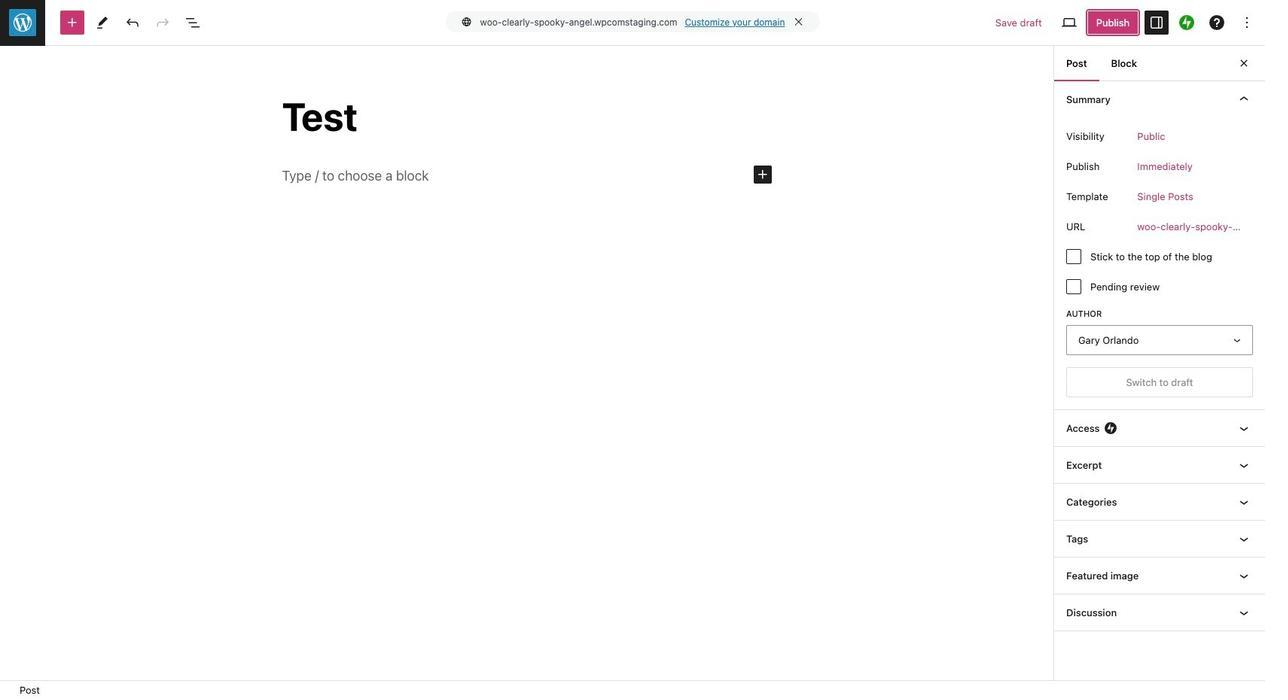 Task type: locate. For each thing, give the bounding box(es) containing it.
view image
[[1060, 14, 1078, 32]]

tab panel
[[1054, 81, 1265, 632]]

tab list
[[1054, 45, 1149, 81]]

None checkbox
[[1066, 249, 1081, 265], [1066, 280, 1081, 295], [1066, 249, 1081, 265], [1066, 280, 1081, 295]]

undo image
[[123, 14, 142, 32]]

help image
[[1208, 14, 1226, 32]]

settings image
[[1148, 14, 1166, 32]]



Task type: vqa. For each thing, say whether or not it's contained in the screenshot.
View Icon
yes



Task type: describe. For each thing, give the bounding box(es) containing it.
close settings image
[[1235, 54, 1253, 72]]

document overview image
[[184, 14, 202, 32]]

options image
[[1238, 14, 1256, 32]]

editor content region
[[0, 46, 1053, 681]]

toggle block inserter image
[[63, 14, 81, 32]]

tools image
[[93, 13, 111, 32]]

redo image
[[154, 14, 172, 32]]

jetpack image
[[1179, 15, 1194, 30]]



